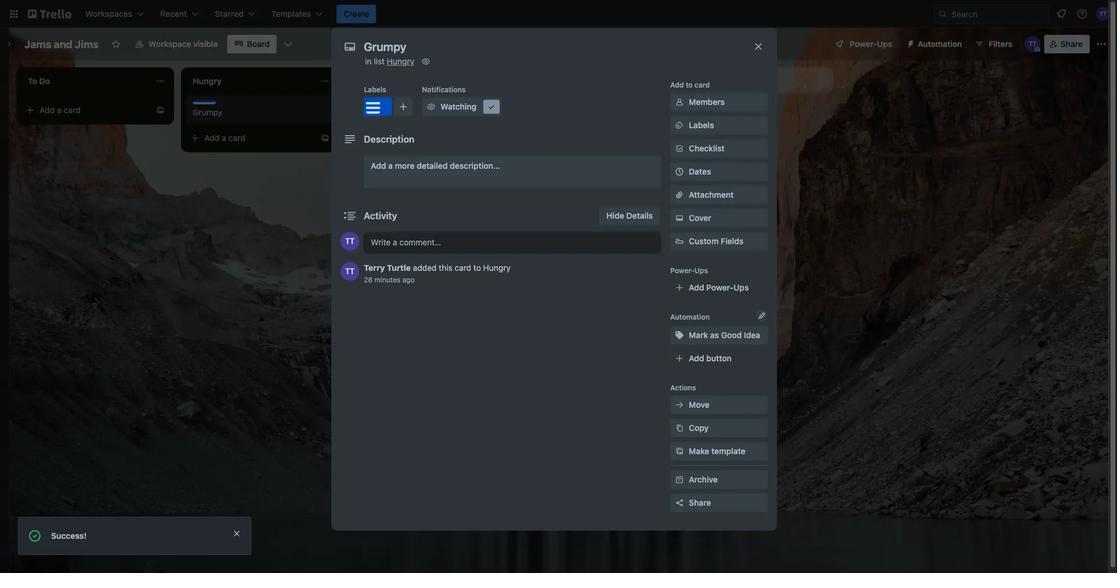 Task type: describe. For each thing, give the bounding box(es) containing it.
0 vertical spatial terry turtle (terryturtle) image
[[1096, 7, 1110, 21]]

added
[[413, 263, 437, 273]]

template
[[712, 447, 745, 456]]

1 horizontal spatial to
[[686, 81, 693, 89]]

create button
[[337, 5, 376, 23]]

1 horizontal spatial share button
[[1044, 35, 1090, 53]]

add power-ups
[[689, 283, 749, 292]]

0 horizontal spatial list
[[374, 57, 385, 66]]

28 minutes ago link
[[364, 276, 415, 284]]

visible
[[193, 39, 218, 49]]

grumpy
[[193, 108, 222, 117]]

add another list
[[696, 75, 757, 85]]

grumpy link
[[193, 107, 327, 118]]

detailed
[[417, 161, 448, 171]]

archive link
[[670, 471, 768, 489]]

Write a comment text field
[[364, 232, 661, 253]]

customize views image
[[282, 38, 294, 50]]

search image
[[938, 9, 948, 19]]

make
[[689, 447, 709, 456]]

in list hungry
[[365, 57, 414, 66]]

dismiss flag image
[[232, 529, 241, 539]]

custom
[[689, 236, 719, 246]]

add power-ups link
[[670, 279, 768, 297]]

add a more detailed description…
[[371, 161, 500, 171]]

good
[[721, 330, 742, 340]]

make template
[[689, 447, 745, 456]]

add a card for create from template… image
[[369, 105, 410, 115]]

hungry inside terry turtle added this card to hungry 28 minutes ago
[[483, 263, 511, 273]]

hide details link
[[600, 207, 660, 225]]

sm image for automation
[[902, 35, 918, 51]]

jams
[[24, 38, 51, 50]]

more
[[395, 161, 415, 171]]

0 horizontal spatial share button
[[670, 494, 768, 512]]

1 vertical spatial share
[[689, 498, 711, 508]]

sm image for cover
[[674, 212, 685, 224]]

add inside button
[[689, 354, 704, 363]]

automation button
[[902, 35, 969, 53]]

cover link
[[670, 209, 768, 227]]

ago
[[402, 276, 415, 284]]

filters button
[[971, 35, 1016, 53]]

cover
[[689, 213, 711, 223]]

create from template… image
[[485, 106, 494, 115]]

labels link
[[670, 116, 768, 135]]

hide
[[607, 211, 624, 221]]

members link
[[670, 93, 768, 111]]

make template link
[[670, 442, 768, 461]]

1 horizontal spatial create from template… image
[[320, 133, 330, 143]]

power- inside button
[[850, 39, 877, 49]]

28
[[364, 276, 373, 284]]

as
[[710, 330, 719, 340]]

list inside add another list button
[[746, 75, 757, 85]]

add inside 'link'
[[689, 283, 704, 292]]

terry turtle (terryturtle) image
[[1025, 36, 1041, 52]]

primary element
[[0, 0, 1117, 28]]

move link
[[670, 396, 768, 414]]

switch to… image
[[8, 8, 20, 20]]

sm image for make template
[[674, 446, 685, 457]]

sm image inside watching button
[[486, 101, 497, 113]]

to inside terry turtle added this card to hungry 28 minutes ago
[[474, 263, 481, 273]]

1 vertical spatial terry turtle (terryturtle) image
[[341, 232, 359, 251]]

notifications
[[422, 85, 466, 93]]

mark as good idea button
[[670, 326, 768, 345]]

add a card for create from template… icon to the left
[[39, 105, 81, 115]]

filters
[[989, 39, 1012, 49]]

custom fields
[[689, 236, 743, 246]]

success!
[[51, 531, 87, 541]]

create
[[344, 9, 369, 19]]

mark as good idea
[[689, 330, 760, 340]]

dates button
[[670, 162, 768, 181]]

ups inside 'link'
[[734, 283, 749, 292]]

actions
[[670, 384, 696, 392]]

another
[[714, 75, 744, 85]]

0 vertical spatial share
[[1061, 39, 1083, 49]]

terry turtle added this card to hungry 28 minutes ago
[[364, 263, 511, 284]]

add button button
[[670, 349, 768, 368]]

in
[[365, 57, 372, 66]]

add a card button for create from template… icon to the left
[[21, 101, 151, 120]]

copy link
[[670, 419, 768, 438]]

mark
[[689, 330, 708, 340]]

archive
[[689, 475, 718, 485]]

add to card
[[670, 81, 710, 89]]

sm image right the 'hungry' link
[[420, 56, 432, 67]]

hide details
[[607, 211, 653, 221]]

custom fields button
[[670, 236, 768, 247]]

checklist link
[[670, 139, 768, 158]]

star or unstar board image
[[111, 39, 121, 49]]

power-ups button
[[827, 35, 899, 53]]



Task type: vqa. For each thing, say whether or not it's contained in the screenshot.
Grumpy link
yes



Task type: locate. For each thing, give the bounding box(es) containing it.
1 vertical spatial share button
[[670, 494, 768, 512]]

terry turtle (terryturtle) image
[[1096, 7, 1110, 21], [341, 232, 359, 251], [341, 262, 359, 281]]

labels inside labels link
[[689, 120, 714, 130]]

color: blue, title: none image up grumpy
[[193, 100, 216, 104]]

add inside button
[[696, 75, 712, 85]]

0 vertical spatial labels
[[364, 85, 386, 93]]

sm image inside watching button
[[425, 101, 437, 113]]

1 vertical spatial create from template… image
[[320, 133, 330, 143]]

1 vertical spatial labels
[[689, 120, 714, 130]]

0 horizontal spatial labels
[[364, 85, 386, 93]]

0 horizontal spatial share
[[689, 498, 711, 508]]

to up 'members'
[[686, 81, 693, 89]]

workspace visible button
[[128, 35, 225, 53]]

checklist
[[689, 144, 725, 153]]

board link
[[227, 35, 277, 53]]

idea
[[744, 330, 760, 340]]

power-ups
[[850, 39, 892, 49], [670, 266, 708, 274]]

sm image for watching
[[425, 101, 437, 113]]

sm image
[[420, 56, 432, 67], [674, 96, 685, 108], [425, 101, 437, 113], [674, 212, 685, 224], [674, 422, 685, 434], [674, 474, 685, 486]]

0 vertical spatial create from template… image
[[156, 106, 165, 115]]

0 horizontal spatial ups
[[695, 266, 708, 274]]

members
[[689, 97, 725, 107]]

2 horizontal spatial ups
[[877, 39, 892, 49]]

Board name text field
[[19, 35, 104, 53]]

2 horizontal spatial add a card
[[369, 105, 410, 115]]

add another list button
[[676, 67, 833, 93]]

details
[[626, 211, 653, 221]]

share down archive
[[689, 498, 711, 508]]

open information menu image
[[1077, 8, 1088, 20]]

a
[[57, 105, 61, 115], [387, 105, 391, 115], [222, 133, 226, 143], [388, 161, 393, 171]]

jims
[[75, 38, 99, 50]]

dates
[[689, 167, 711, 176]]

1 horizontal spatial power-ups
[[850, 39, 892, 49]]

labels
[[364, 85, 386, 93], [689, 120, 714, 130]]

1 vertical spatial to
[[474, 263, 481, 273]]

0 vertical spatial list
[[374, 57, 385, 66]]

sm image inside automation button
[[902, 35, 918, 51]]

sm image left archive
[[674, 474, 685, 486]]

0 horizontal spatial power-ups
[[670, 266, 708, 274]]

ups
[[877, 39, 892, 49], [695, 266, 708, 274], [734, 283, 749, 292]]

automation down search icon
[[918, 39, 962, 49]]

and
[[54, 38, 72, 50]]

1 horizontal spatial hungry
[[483, 263, 511, 273]]

sm image down notifications
[[425, 101, 437, 113]]

0 horizontal spatial to
[[474, 263, 481, 273]]

attachment button
[[670, 186, 768, 204]]

sm image down add to card
[[674, 120, 685, 131]]

to
[[686, 81, 693, 89], [474, 263, 481, 273]]

list right the "another"
[[746, 75, 757, 85]]

2 horizontal spatial power-
[[850, 39, 877, 49]]

1 horizontal spatial automation
[[918, 39, 962, 49]]

card inside terry turtle added this card to hungry 28 minutes ago
[[455, 263, 471, 273]]

turtle
[[387, 263, 411, 273]]

0 horizontal spatial add a card button
[[21, 101, 151, 120]]

watching
[[440, 102, 477, 111]]

sm image for members
[[674, 96, 685, 108]]

sm image for archive
[[674, 474, 685, 486]]

list
[[374, 57, 385, 66], [746, 75, 757, 85]]

hungry right in
[[387, 57, 414, 66]]

sm image for checklist
[[674, 143, 685, 154]]

add a card button for create from template… image
[[351, 101, 481, 120]]

sm image for labels
[[674, 120, 685, 131]]

copy
[[689, 423, 709, 433]]

0 vertical spatial ups
[[877, 39, 892, 49]]

sm image right "watching"
[[486, 101, 497, 113]]

0 vertical spatial hungry
[[387, 57, 414, 66]]

Search field
[[948, 5, 1049, 23]]

sm image inside cover link
[[674, 212, 685, 224]]

2 vertical spatial power-
[[706, 283, 734, 292]]

0 vertical spatial automation
[[918, 39, 962, 49]]

minutes
[[374, 276, 400, 284]]

1 vertical spatial hungry
[[483, 263, 511, 273]]

0 horizontal spatial automation
[[670, 313, 710, 321]]

attachment
[[689, 190, 734, 200]]

sm image inside checklist link
[[674, 143, 685, 154]]

add a card button
[[21, 101, 151, 120], [351, 101, 481, 120], [186, 129, 316, 147]]

sm image for move
[[674, 399, 685, 411]]

1 horizontal spatial color: blue, title: none image
[[364, 97, 392, 116]]

ups down fields
[[734, 283, 749, 292]]

show menu image
[[1096, 38, 1107, 50]]

workspace
[[148, 39, 191, 49]]

0 vertical spatial share button
[[1044, 35, 1090, 53]]

labels up the checklist
[[689, 120, 714, 130]]

fields
[[721, 236, 743, 246]]

sm image right power-ups button
[[902, 35, 918, 51]]

sm image inside copy "link"
[[674, 422, 685, 434]]

0 vertical spatial power-
[[850, 39, 877, 49]]

1 vertical spatial ups
[[695, 266, 708, 274]]

add a more detailed description… link
[[364, 156, 661, 188]]

sm image inside move link
[[674, 399, 685, 411]]

description
[[364, 134, 414, 145]]

workspace visible
[[148, 39, 218, 49]]

1 horizontal spatial ups
[[734, 283, 749, 292]]

power- inside 'link'
[[706, 283, 734, 292]]

sm image inside the 'archive' link
[[674, 474, 685, 486]]

sm image inside "members" link
[[674, 96, 685, 108]]

activity
[[364, 210, 397, 221]]

hungry
[[387, 57, 414, 66], [483, 263, 511, 273]]

1 vertical spatial automation
[[670, 313, 710, 321]]

button
[[706, 354, 732, 363]]

add a card for rightmost create from template… icon
[[204, 133, 246, 143]]

add
[[696, 75, 712, 85], [670, 81, 684, 89], [39, 105, 55, 115], [369, 105, 384, 115], [204, 133, 220, 143], [371, 161, 386, 171], [689, 283, 704, 292], [689, 354, 704, 363]]

0 horizontal spatial create from template… image
[[156, 106, 165, 115]]

0 vertical spatial to
[[686, 81, 693, 89]]

0 notifications image
[[1054, 7, 1068, 21]]

0 horizontal spatial hungry
[[387, 57, 414, 66]]

this
[[439, 263, 452, 273]]

1 vertical spatial power-ups
[[670, 266, 708, 274]]

power-ups inside button
[[850, 39, 892, 49]]

card
[[695, 81, 710, 89], [64, 105, 81, 115], [393, 105, 410, 115], [228, 133, 246, 143], [455, 263, 471, 273]]

ups inside button
[[877, 39, 892, 49]]

sm image for copy
[[674, 422, 685, 434]]

2 vertical spatial terry turtle (terryturtle) image
[[341, 262, 359, 281]]

0 vertical spatial power-ups
[[850, 39, 892, 49]]

color: blue, title: none image
[[364, 97, 392, 116], [193, 100, 216, 104]]

sm image left make
[[674, 446, 685, 457]]

sm image left the checklist
[[674, 143, 685, 154]]

power-
[[850, 39, 877, 49], [670, 266, 695, 274], [706, 283, 734, 292]]

sm image left cover
[[674, 212, 685, 224]]

add button
[[689, 354, 732, 363]]

sm image inside make template link
[[674, 446, 685, 457]]

move
[[689, 400, 710, 410]]

automation inside button
[[918, 39, 962, 49]]

color: blue, title: none image up description
[[364, 97, 392, 116]]

share button down 0 notifications icon
[[1044, 35, 1090, 53]]

ups up add power-ups
[[695, 266, 708, 274]]

sm image
[[902, 35, 918, 51], [486, 101, 497, 113], [674, 120, 685, 131], [674, 143, 685, 154], [674, 330, 685, 341], [674, 399, 685, 411], [674, 446, 685, 457]]

add a card
[[39, 105, 81, 115], [369, 105, 410, 115], [204, 133, 246, 143]]

1 horizontal spatial list
[[746, 75, 757, 85]]

1 horizontal spatial power-
[[706, 283, 734, 292]]

board
[[247, 39, 270, 49]]

sm image inside mark as good idea button
[[674, 330, 685, 341]]

2 vertical spatial ups
[[734, 283, 749, 292]]

jams and jims
[[24, 38, 99, 50]]

1 horizontal spatial add a card button
[[186, 129, 316, 147]]

ups left automation button
[[877, 39, 892, 49]]

create from template… image
[[156, 106, 165, 115], [320, 133, 330, 143]]

share
[[1061, 39, 1083, 49], [689, 498, 711, 508]]

sm image down add to card
[[674, 96, 685, 108]]

description…
[[450, 161, 500, 171]]

1 vertical spatial power-
[[670, 266, 695, 274]]

share button
[[1044, 35, 1090, 53], [670, 494, 768, 512]]

1 horizontal spatial add a card
[[204, 133, 246, 143]]

1 vertical spatial list
[[746, 75, 757, 85]]

sm image left copy
[[674, 422, 685, 434]]

sm image left mark
[[674, 330, 685, 341]]

share left show menu 'image'
[[1061, 39, 1083, 49]]

automation
[[918, 39, 962, 49], [670, 313, 710, 321]]

hungry link
[[387, 57, 414, 66]]

share button down the 'archive' link
[[670, 494, 768, 512]]

sm image down actions
[[674, 399, 685, 411]]

0 horizontal spatial power-
[[670, 266, 695, 274]]

list right in
[[374, 57, 385, 66]]

terry
[[364, 263, 385, 273]]

watching button
[[422, 97, 502, 116]]

None text field
[[358, 36, 741, 57]]

to right this
[[474, 263, 481, 273]]

hungry down write a comment text field
[[483, 263, 511, 273]]

0 horizontal spatial color: blue, title: none image
[[193, 100, 216, 104]]

0 horizontal spatial add a card
[[39, 105, 81, 115]]

labels down in
[[364, 85, 386, 93]]

2 horizontal spatial add a card button
[[351, 101, 481, 120]]

sm image inside labels link
[[674, 120, 685, 131]]

1 horizontal spatial share
[[1061, 39, 1083, 49]]

automation up mark
[[670, 313, 710, 321]]

add a card button for rightmost create from template… icon
[[186, 129, 316, 147]]

1 horizontal spatial labels
[[689, 120, 714, 130]]



